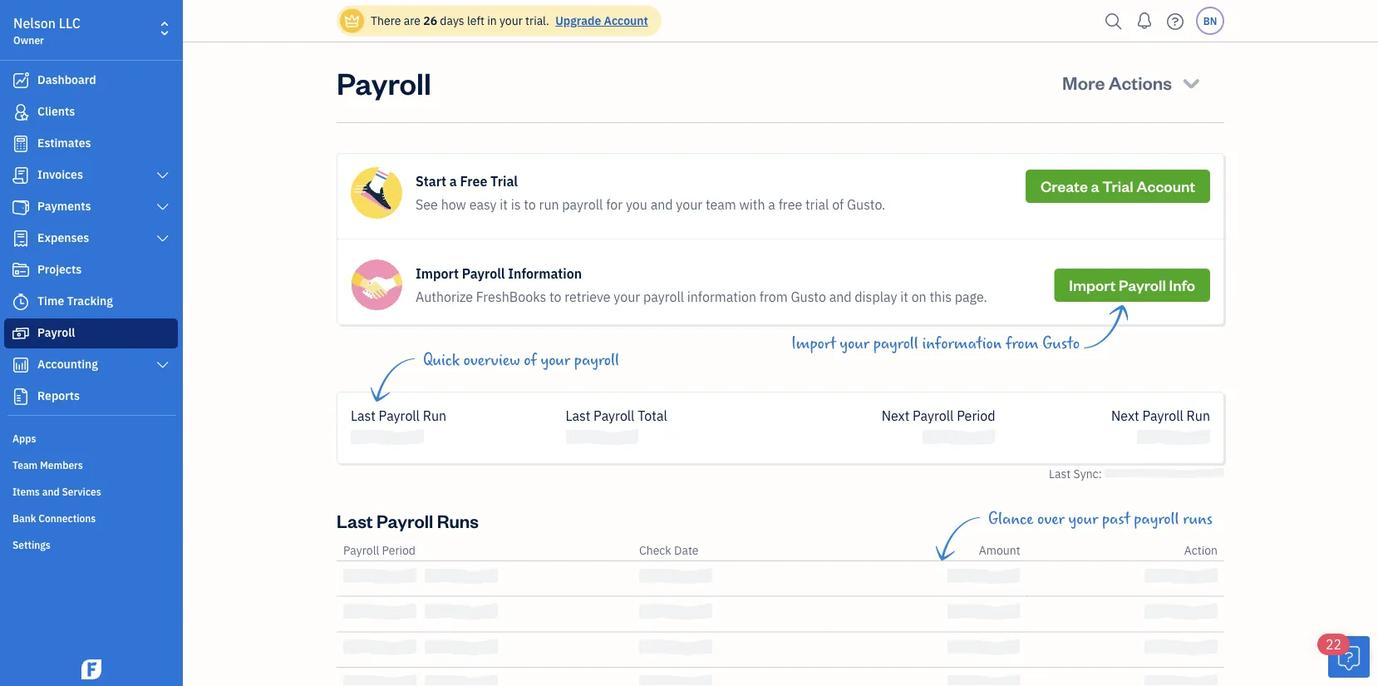 Task type: vqa. For each thing, say whether or not it's contained in the screenshot.
'Gusto'
yes



Task type: locate. For each thing, give the bounding box(es) containing it.
0 horizontal spatial to
[[524, 196, 536, 213]]

authorize
[[416, 288, 473, 306]]

0 vertical spatial and
[[651, 196, 673, 213]]

see
[[416, 196, 438, 213]]

1 vertical spatial chevron large down image
[[155, 200, 170, 214]]

money image
[[11, 325, 31, 342]]

reports link
[[4, 382, 178, 412]]

payroll inside import payroll information authorize freshbooks to retrieve your payroll information from gusto and display it on this page.
[[462, 265, 505, 282]]

0 horizontal spatial trial
[[491, 173, 518, 190]]

1 horizontal spatial account
[[1137, 176, 1196, 196]]

last for last payroll total
[[566, 407, 591, 424]]

0 vertical spatial account
[[604, 13, 648, 28]]

2 vertical spatial and
[[42, 485, 60, 498]]

1 horizontal spatial next
[[1112, 407, 1140, 424]]

2 horizontal spatial a
[[1091, 176, 1100, 196]]

2 vertical spatial chevron large down image
[[155, 358, 170, 372]]

payroll inside button
[[1119, 275, 1167, 295]]

items
[[12, 485, 40, 498]]

payroll inside import payroll information authorize freshbooks to retrieve your payroll information from gusto and display it on this page.
[[644, 288, 684, 306]]

chevron large down image inside payments link
[[155, 200, 170, 214]]

on
[[912, 288, 927, 306]]

go to help image
[[1162, 9, 1189, 34]]

crown image
[[343, 12, 361, 30]]

1 horizontal spatial and
[[651, 196, 673, 213]]

payroll
[[337, 62, 431, 102], [462, 265, 505, 282], [1119, 275, 1167, 295], [37, 325, 75, 340], [379, 407, 420, 424], [594, 407, 635, 424], [913, 407, 954, 424], [1143, 407, 1184, 424], [377, 509, 434, 532], [343, 543, 379, 558]]

trial inside button
[[1103, 176, 1134, 196]]

1 horizontal spatial period
[[957, 407, 996, 424]]

and right the items
[[42, 485, 60, 498]]

next for next payroll run
[[1112, 407, 1140, 424]]

of right the overview
[[524, 351, 537, 369]]

it
[[500, 196, 508, 213], [901, 288, 909, 306]]

invoice image
[[11, 167, 31, 184]]

gusto
[[791, 288, 826, 306], [1043, 334, 1080, 353]]

create a trial account button
[[1026, 170, 1211, 203]]

import for import payroll info
[[1070, 275, 1116, 295]]

freshbooks
[[476, 288, 546, 306]]

1 horizontal spatial it
[[901, 288, 909, 306]]

1 vertical spatial period
[[382, 543, 416, 558]]

your right the overview
[[541, 351, 571, 369]]

sync
[[1074, 466, 1099, 482]]

payroll down display
[[874, 334, 919, 353]]

payments link
[[4, 192, 178, 222]]

0 horizontal spatial period
[[382, 543, 416, 558]]

client image
[[11, 104, 31, 121]]

invoices
[[37, 167, 83, 182]]

1 vertical spatial and
[[830, 288, 852, 306]]

apps link
[[4, 425, 178, 450]]

your left team
[[676, 196, 703, 213]]

start a free trial see how easy it is to run payroll for you and your team with a free trial of gusto.
[[416, 173, 886, 213]]

easy
[[470, 196, 497, 213]]

payroll inside start a free trial see how easy it is to run payroll for you and your team with a free trial of gusto.
[[562, 196, 603, 213]]

payroll up last payroll total
[[574, 351, 620, 369]]

1 vertical spatial from
[[1006, 334, 1039, 353]]

period
[[957, 407, 996, 424], [382, 543, 416, 558]]

you
[[626, 196, 648, 213]]

0 vertical spatial it
[[500, 196, 508, 213]]

quick
[[423, 351, 460, 369]]

0 vertical spatial chevron large down image
[[155, 169, 170, 182]]

expenses link
[[4, 224, 178, 254]]

your
[[500, 13, 523, 28], [676, 196, 703, 213], [614, 288, 640, 306], [840, 334, 870, 353], [541, 351, 571, 369], [1069, 510, 1099, 528]]

clients link
[[4, 97, 178, 127]]

chevron large down image inside the accounting link
[[155, 358, 170, 372]]

1 horizontal spatial to
[[550, 288, 562, 306]]

nelson llc owner
[[13, 15, 81, 47]]

it left 'is'
[[500, 196, 508, 213]]

there are 26 days left in your trial. upgrade account
[[371, 13, 648, 28]]

projects link
[[4, 255, 178, 285]]

and right 'you'
[[651, 196, 673, 213]]

trial right create
[[1103, 176, 1134, 196]]

and left display
[[830, 288, 852, 306]]

1 horizontal spatial information
[[923, 334, 1002, 353]]

page.
[[955, 288, 988, 306]]

2 horizontal spatial import
[[1070, 275, 1116, 295]]

run for last payroll run
[[423, 407, 447, 424]]

0 horizontal spatial information
[[687, 288, 757, 306]]

apps
[[12, 432, 36, 445]]

chevron large down image for accounting
[[155, 358, 170, 372]]

0 horizontal spatial it
[[500, 196, 508, 213]]

items and services
[[12, 485, 101, 498]]

2 next from the left
[[1112, 407, 1140, 424]]

1 horizontal spatial of
[[832, 196, 844, 213]]

1 horizontal spatial a
[[769, 196, 776, 213]]

to
[[524, 196, 536, 213], [550, 288, 562, 306]]

import for import your payroll information from gusto
[[792, 334, 836, 353]]

2 horizontal spatial and
[[830, 288, 852, 306]]

last payroll runs
[[337, 509, 479, 532]]

amount
[[979, 543, 1021, 558]]

payroll left for
[[562, 196, 603, 213]]

1 chevron large down image from the top
[[155, 169, 170, 182]]

your right in
[[500, 13, 523, 28]]

it left on
[[901, 288, 909, 306]]

0 vertical spatial information
[[687, 288, 757, 306]]

a for free
[[450, 173, 457, 190]]

your right retrieve at the top left of page
[[614, 288, 640, 306]]

over
[[1038, 510, 1065, 528]]

0 horizontal spatial from
[[760, 288, 788, 306]]

items and services link
[[4, 478, 178, 503]]

next
[[882, 407, 910, 424], [1112, 407, 1140, 424]]

free
[[460, 173, 488, 190]]

chevron large down image inside invoices link
[[155, 169, 170, 182]]

payroll inside main element
[[37, 325, 75, 340]]

payroll for import payroll information authorize freshbooks to retrieve your payroll information from gusto and display it on this page.
[[462, 265, 505, 282]]

0 horizontal spatial account
[[604, 13, 648, 28]]

upgrade account link
[[552, 13, 648, 28]]

2 chevron large down image from the top
[[155, 200, 170, 214]]

main element
[[0, 0, 225, 686]]

chevron large down image for invoices
[[155, 169, 170, 182]]

0 vertical spatial to
[[524, 196, 536, 213]]

to right 'is'
[[524, 196, 536, 213]]

1 vertical spatial to
[[550, 288, 562, 306]]

account
[[604, 13, 648, 28], [1137, 176, 1196, 196]]

of right 'trial'
[[832, 196, 844, 213]]

chevron large down image
[[155, 169, 170, 182], [155, 200, 170, 214], [155, 358, 170, 372]]

0 vertical spatial from
[[760, 288, 788, 306]]

projects
[[37, 262, 82, 277]]

import payroll info button
[[1055, 269, 1211, 302]]

quick overview of your payroll
[[423, 351, 620, 369]]

1 vertical spatial it
[[901, 288, 909, 306]]

1 horizontal spatial run
[[1187, 407, 1211, 424]]

dashboard image
[[11, 72, 31, 89]]

bank
[[12, 511, 36, 525]]

in
[[487, 13, 497, 28]]

owner
[[13, 33, 44, 47]]

a
[[450, 173, 457, 190], [1091, 176, 1100, 196], [769, 196, 776, 213]]

timer image
[[11, 294, 31, 310]]

information inside import payroll information authorize freshbooks to retrieve your payroll information from gusto and display it on this page.
[[687, 288, 757, 306]]

run
[[423, 407, 447, 424], [1187, 407, 1211, 424]]

payroll right retrieve at the top left of page
[[644, 288, 684, 306]]

members
[[40, 458, 83, 471]]

to down information
[[550, 288, 562, 306]]

payroll for last payroll total
[[594, 407, 635, 424]]

overview
[[464, 351, 520, 369]]

notifications image
[[1132, 4, 1158, 37]]

chevron large down image for payments
[[155, 200, 170, 214]]

freshbooks image
[[78, 659, 105, 679]]

accounting
[[37, 356, 98, 372]]

more actions button
[[1048, 62, 1218, 102]]

1 vertical spatial gusto
[[1043, 334, 1080, 353]]

0 horizontal spatial a
[[450, 173, 457, 190]]

0 vertical spatial of
[[832, 196, 844, 213]]

3 chevron large down image from the top
[[155, 358, 170, 372]]

0 vertical spatial gusto
[[791, 288, 826, 306]]

left
[[467, 13, 485, 28]]

26
[[423, 13, 437, 28]]

import inside button
[[1070, 275, 1116, 295]]

1 vertical spatial of
[[524, 351, 537, 369]]

payment image
[[11, 199, 31, 215]]

chart image
[[11, 357, 31, 373]]

1 next from the left
[[882, 407, 910, 424]]

:
[[1099, 466, 1102, 482]]

import your payroll information from gusto
[[792, 334, 1080, 353]]

period down import your payroll information from gusto
[[957, 407, 996, 424]]

from
[[760, 288, 788, 306], [1006, 334, 1039, 353]]

days
[[440, 13, 465, 28]]

a inside button
[[1091, 176, 1100, 196]]

run
[[539, 196, 559, 213]]

0 horizontal spatial import
[[416, 265, 459, 282]]

runs
[[437, 509, 479, 532]]

0 horizontal spatial and
[[42, 485, 60, 498]]

1 vertical spatial account
[[1137, 176, 1196, 196]]

2 run from the left
[[1187, 407, 1211, 424]]

period down last payroll runs
[[382, 543, 416, 558]]

payroll
[[562, 196, 603, 213], [644, 288, 684, 306], [874, 334, 919, 353], [574, 351, 620, 369], [1134, 510, 1180, 528]]

information
[[687, 288, 757, 306], [923, 334, 1002, 353]]

report image
[[11, 388, 31, 405]]

import inside import payroll information authorize freshbooks to retrieve your payroll information from gusto and display it on this page.
[[416, 265, 459, 282]]

clients
[[37, 104, 75, 119]]

last
[[351, 407, 376, 424], [566, 407, 591, 424], [1049, 466, 1071, 482], [337, 509, 373, 532]]

1 horizontal spatial trial
[[1103, 176, 1134, 196]]

services
[[62, 485, 101, 498]]

account inside button
[[1137, 176, 1196, 196]]

last payroll run
[[351, 407, 447, 424]]

trial
[[491, 173, 518, 190], [1103, 176, 1134, 196]]

0 horizontal spatial next
[[882, 407, 910, 424]]

expenses
[[37, 230, 89, 245]]

payroll for next payroll period
[[913, 407, 954, 424]]

gusto inside import payroll information authorize freshbooks to retrieve your payroll information from gusto and display it on this page.
[[791, 288, 826, 306]]

trial up 'is'
[[491, 173, 518, 190]]

it inside import payroll information authorize freshbooks to retrieve your payroll information from gusto and display it on this page.
[[901, 288, 909, 306]]

time
[[37, 293, 64, 308]]

0 horizontal spatial gusto
[[791, 288, 826, 306]]

create a trial account
[[1041, 176, 1196, 196]]

total
[[638, 407, 668, 424]]

1 run from the left
[[423, 407, 447, 424]]

0 horizontal spatial run
[[423, 407, 447, 424]]

and inside main element
[[42, 485, 60, 498]]

bn button
[[1197, 7, 1225, 35]]

1 horizontal spatial import
[[792, 334, 836, 353]]



Task type: describe. For each thing, give the bounding box(es) containing it.
time tracking
[[37, 293, 113, 308]]

estimate image
[[11, 136, 31, 152]]

it inside start a free trial see how easy it is to run payroll for you and your team with a free trial of gusto.
[[500, 196, 508, 213]]

for
[[606, 196, 623, 213]]

payments
[[37, 198, 91, 214]]

last for last payroll runs
[[337, 509, 373, 532]]

estimates
[[37, 135, 91, 151]]

check
[[639, 543, 672, 558]]

estimates link
[[4, 129, 178, 159]]

runs
[[1183, 510, 1213, 528]]

team members
[[12, 458, 83, 471]]

chevron large down image
[[155, 232, 170, 245]]

date
[[674, 543, 699, 558]]

next for next payroll period
[[882, 407, 910, 424]]

payroll for next payroll run
[[1143, 407, 1184, 424]]

how
[[441, 196, 466, 213]]

team
[[12, 458, 38, 471]]

next payroll run
[[1112, 407, 1211, 424]]

dashboard
[[37, 72, 96, 87]]

from inside import payroll information authorize freshbooks to retrieve your payroll information from gusto and display it on this page.
[[760, 288, 788, 306]]

display
[[855, 288, 898, 306]]

bn
[[1204, 14, 1218, 27]]

last for last payroll run
[[351, 407, 376, 424]]

create
[[1041, 176, 1088, 196]]

are
[[404, 13, 421, 28]]

to inside import payroll information authorize freshbooks to retrieve your payroll information from gusto and display it on this page.
[[550, 288, 562, 306]]

accounting link
[[4, 350, 178, 380]]

and inside start a free trial see how easy it is to run payroll for you and your team with a free trial of gusto.
[[651, 196, 673, 213]]

reports
[[37, 388, 80, 403]]

expense image
[[11, 230, 31, 247]]

resource center badge image
[[1329, 636, 1370, 678]]

1 vertical spatial information
[[923, 334, 1002, 353]]

trial inside start a free trial see how easy it is to run payroll for you and your team with a free trial of gusto.
[[491, 173, 518, 190]]

glance over your past payroll runs
[[989, 510, 1213, 528]]

last for last sync :
[[1049, 466, 1071, 482]]

next payroll period
[[882, 407, 996, 424]]

action
[[1185, 543, 1218, 558]]

payroll right past
[[1134, 510, 1180, 528]]

payroll link
[[4, 318, 178, 348]]

trial.
[[526, 13, 550, 28]]

dashboard link
[[4, 66, 178, 96]]

is
[[511, 196, 521, 213]]

glance
[[989, 510, 1034, 528]]

of inside start a free trial see how easy it is to run payroll for you and your team with a free trial of gusto.
[[832, 196, 844, 213]]

bank connections
[[12, 511, 96, 525]]

payroll for import payroll info
[[1119, 275, 1167, 295]]

more actions
[[1063, 70, 1173, 94]]

info
[[1170, 275, 1196, 295]]

bank connections link
[[4, 505, 178, 530]]

start
[[416, 173, 447, 190]]

your right over
[[1069, 510, 1099, 528]]

payroll for last payroll run
[[379, 407, 420, 424]]

0 horizontal spatial of
[[524, 351, 537, 369]]

connections
[[38, 511, 96, 525]]

gusto.
[[847, 196, 886, 213]]

retrieve
[[565, 288, 611, 306]]

your inside start a free trial see how easy it is to run payroll for you and your team with a free trial of gusto.
[[676, 196, 703, 213]]

more
[[1063, 70, 1105, 94]]

import payroll information authorize freshbooks to retrieve your payroll information from gusto and display it on this page.
[[416, 265, 988, 306]]

22 button
[[1318, 634, 1370, 678]]

chevrondown image
[[1180, 71, 1203, 94]]

search image
[[1101, 9, 1128, 34]]

llc
[[59, 15, 81, 32]]

free
[[779, 196, 803, 213]]

tracking
[[67, 293, 113, 308]]

1 horizontal spatial from
[[1006, 334, 1039, 353]]

check date
[[639, 543, 699, 558]]

and inside import payroll information authorize freshbooks to retrieve your payroll information from gusto and display it on this page.
[[830, 288, 852, 306]]

this
[[930, 288, 952, 306]]

last payroll total
[[566, 407, 668, 424]]

trial
[[806, 196, 829, 213]]

upgrade
[[556, 13, 601, 28]]

your inside import payroll information authorize freshbooks to retrieve your payroll information from gusto and display it on this page.
[[614, 288, 640, 306]]

payroll period
[[343, 543, 416, 558]]

information
[[508, 265, 582, 282]]

run for next payroll run
[[1187, 407, 1211, 424]]

import for import payroll information authorize freshbooks to retrieve your payroll information from gusto and display it on this page.
[[416, 265, 459, 282]]

your down display
[[840, 334, 870, 353]]

time tracking link
[[4, 287, 178, 317]]

with
[[740, 196, 765, 213]]

last sync :
[[1049, 466, 1105, 482]]

22
[[1326, 636, 1342, 653]]

1 horizontal spatial gusto
[[1043, 334, 1080, 353]]

payroll for last payroll runs
[[377, 509, 434, 532]]

past
[[1103, 510, 1131, 528]]

a for trial
[[1091, 176, 1100, 196]]

team members link
[[4, 452, 178, 476]]

project image
[[11, 262, 31, 279]]

to inside start a free trial see how easy it is to run payroll for you and your team with a free trial of gusto.
[[524, 196, 536, 213]]

0 vertical spatial period
[[957, 407, 996, 424]]

nelson
[[13, 15, 56, 32]]

invoices link
[[4, 160, 178, 190]]



